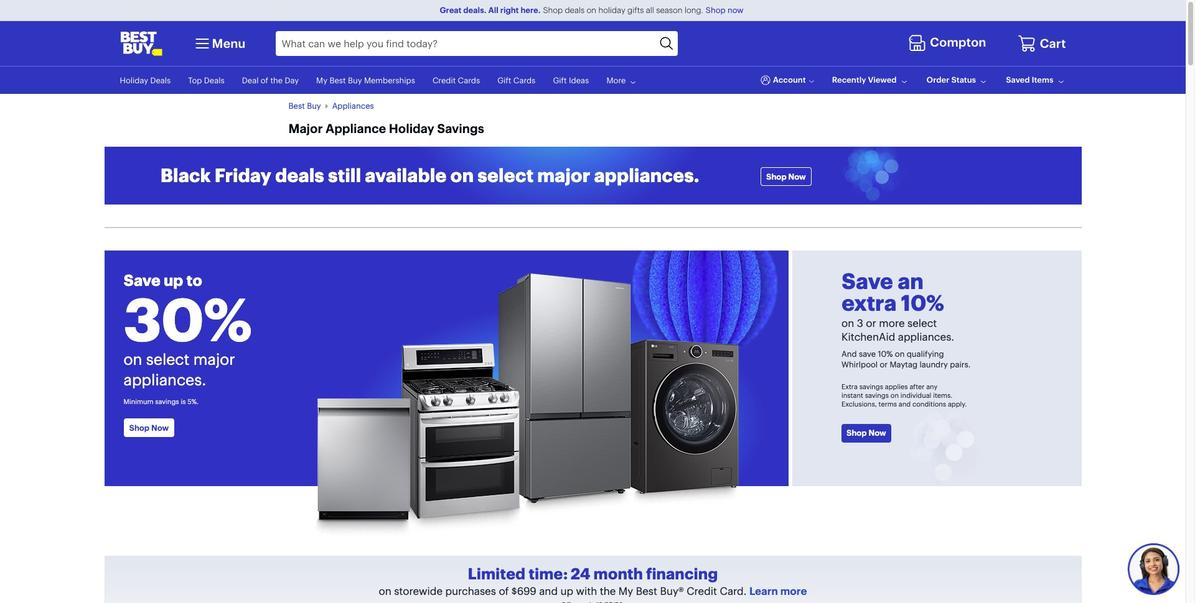 Task type: locate. For each thing, give the bounding box(es) containing it.
best up major
[[289, 101, 305, 111]]

the down month
[[600, 585, 616, 598]]

select inside save up to 30% on select major appliances.
[[146, 351, 189, 369]]

0 horizontal spatial holiday
[[120, 75, 148, 85]]

1 vertical spatial major
[[194, 351, 235, 369]]

buy inside utility element
[[348, 75, 362, 85]]

1 horizontal spatial best
[[330, 75, 346, 85]]

appliances link
[[332, 101, 374, 111]]

1 horizontal spatial cards
[[514, 75, 536, 85]]

deals
[[150, 75, 171, 85], [204, 75, 225, 85]]

recently
[[832, 75, 866, 85]]

deals left still
[[275, 164, 324, 187]]

and down "time:"
[[539, 585, 558, 598]]

major
[[538, 164, 590, 187], [194, 351, 235, 369]]

of
[[261, 75, 268, 85], [499, 585, 509, 598]]

2 vertical spatial best
[[636, 585, 657, 598]]

appliances
[[332, 101, 374, 111]]

0 vertical spatial appliances.
[[594, 164, 700, 187]]

1 gift from the left
[[498, 75, 511, 85]]

on
[[587, 5, 597, 15], [451, 164, 474, 187], [842, 317, 854, 330], [895, 349, 905, 359], [124, 351, 142, 369], [891, 392, 899, 400], [379, 585, 391, 598]]

limited
[[468, 565, 526, 584]]

gift left ideas
[[553, 75, 567, 85]]

1 vertical spatial best
[[289, 101, 305, 111]]

my right day
[[316, 75, 328, 85]]

0 vertical spatial up
[[164, 271, 183, 290]]

black
[[161, 164, 211, 187]]

appliances.
[[594, 164, 700, 187], [898, 330, 955, 344], [124, 371, 206, 390]]

now for the left shop now button
[[151, 423, 169, 433]]

on up minimum
[[124, 351, 142, 369]]

learn
[[750, 585, 778, 598]]

1 horizontal spatial more
[[879, 317, 905, 330]]

2 deals from the left
[[204, 75, 225, 85]]

2 horizontal spatial shop now
[[847, 428, 886, 438]]

all
[[488, 5, 499, 15]]

0 horizontal spatial credit
[[433, 75, 456, 85]]

more up kitchenaid
[[879, 317, 905, 330]]

on left "3"
[[842, 317, 854, 330]]

now for rightmost shop now button
[[869, 428, 886, 438]]

shop for the middle shop now button
[[766, 172, 787, 182]]

of right deal on the top
[[261, 75, 268, 85]]

holiday up available on the left top of page
[[389, 121, 434, 136]]

cards left gift ideas at top left
[[514, 75, 536, 85]]

more
[[607, 76, 626, 86]]

0 horizontal spatial deals
[[275, 164, 324, 187]]

my down month
[[619, 585, 633, 598]]

on down savings
[[451, 164, 474, 187]]

my best buy memberships
[[316, 75, 415, 85]]

buy up appliances link
[[348, 75, 362, 85]]

up left with
[[561, 585, 574, 598]]

2 vertical spatial appliances.
[[124, 371, 206, 390]]

shop
[[543, 5, 563, 15], [706, 5, 726, 15], [766, 172, 787, 182], [129, 423, 150, 433], [847, 428, 867, 438]]

holiday down bestbuy.com image
[[120, 75, 148, 85]]

0 vertical spatial holiday
[[120, 75, 148, 85]]

0 vertical spatial best
[[330, 75, 346, 85]]

1 horizontal spatial holiday
[[389, 121, 434, 136]]

2 horizontal spatial shop now button
[[842, 424, 891, 443]]

1 horizontal spatial shop now
[[766, 172, 806, 182]]

cards down type to search. navigate forward to hear suggestions text box
[[458, 75, 480, 85]]

deals left holiday at the right of the page
[[565, 5, 585, 15]]

0 horizontal spatial major
[[194, 351, 235, 369]]

apply.
[[948, 401, 967, 409]]

on inside extra savings applies after any instant savings on individual items. exclusions, terms and conditions apply.
[[891, 392, 899, 400]]

the inside utility element
[[271, 75, 283, 85]]

2 gift from the left
[[553, 75, 567, 85]]

still
[[328, 164, 361, 187]]

all
[[646, 5, 654, 15]]

extra savings applies after any instant savings on individual items. exclusions, terms and conditions apply.
[[842, 383, 967, 409]]

holiday
[[120, 75, 148, 85], [389, 121, 434, 136]]

on left the storewide
[[379, 585, 391, 598]]

credit inside utility element
[[433, 75, 456, 85]]

1 vertical spatial appliances.
[[898, 330, 955, 344]]

deals right top on the top left
[[204, 75, 225, 85]]

0 horizontal spatial my
[[316, 75, 328, 85]]

24
[[571, 565, 591, 584]]

more right learn
[[781, 585, 807, 598]]

0 horizontal spatial cards
[[458, 75, 480, 85]]

on inside save up to 30% on select major appliances.
[[124, 351, 142, 369]]

compton
[[930, 34, 987, 50]]

conditions
[[913, 401, 946, 409]]

available
[[365, 164, 447, 187]]

0 vertical spatial my
[[316, 75, 328, 85]]

shop for rightmost shop now button
[[847, 428, 867, 438]]

the left day
[[271, 75, 283, 85]]

minimum savings is 5%.
[[124, 398, 199, 407]]

1 vertical spatial the
[[600, 585, 616, 598]]

0 vertical spatial and
[[899, 401, 911, 409]]

select
[[478, 164, 534, 187], [908, 317, 937, 330], [146, 351, 189, 369]]

0 vertical spatial credit
[[433, 75, 456, 85]]

learn more link
[[750, 585, 807, 598]]

save an extra 10% on 3 or more select kitchenaid appliances. and save 10% on qualifying whirlpool or maytag laundry pairs.
[[842, 268, 971, 370]]

appliances. inside save an extra 10% on 3 or more select kitchenaid appliances. and save 10% on qualifying whirlpool or maytag laundry pairs.
[[898, 330, 955, 344]]

best buy
[[289, 101, 321, 111]]

an
[[898, 268, 924, 295]]

best buy link
[[289, 101, 321, 111]]

1 vertical spatial credit
[[687, 585, 717, 598]]

cards
[[458, 75, 480, 85], [514, 75, 536, 85]]

up left to
[[164, 271, 183, 290]]

1 horizontal spatial save
[[842, 268, 894, 295]]

credit
[[433, 75, 456, 85], [687, 585, 717, 598]]

2 vertical spatial select
[[146, 351, 189, 369]]

time:
[[529, 565, 568, 584]]

2 horizontal spatial select
[[908, 317, 937, 330]]

0 horizontal spatial best
[[289, 101, 305, 111]]

0 horizontal spatial select
[[146, 351, 189, 369]]

0 vertical spatial or
[[866, 317, 877, 330]]

appliance
[[326, 121, 386, 136]]

deals left top on the top left
[[150, 75, 171, 85]]

more
[[879, 317, 905, 330], [781, 585, 807, 598]]

shop now for the left shop now button
[[129, 423, 169, 433]]

1 vertical spatial and
[[539, 585, 558, 598]]

1 horizontal spatial up
[[561, 585, 574, 598]]

1 horizontal spatial of
[[499, 585, 509, 598]]

after
[[910, 383, 925, 391]]

1 horizontal spatial now
[[789, 172, 806, 182]]

0 horizontal spatial up
[[164, 271, 183, 290]]

1 horizontal spatial major
[[538, 164, 590, 187]]

savings
[[860, 383, 884, 391], [865, 392, 889, 400], [155, 398, 179, 407]]

gift
[[498, 75, 511, 85], [553, 75, 567, 85]]

0 horizontal spatial deals
[[150, 75, 171, 85]]

1 cards from the left
[[458, 75, 480, 85]]

1 vertical spatial my
[[619, 585, 633, 598]]

0 horizontal spatial of
[[261, 75, 268, 85]]

1 horizontal spatial deals
[[204, 75, 225, 85]]

1 vertical spatial or
[[880, 360, 888, 370]]

0 vertical spatial more
[[879, 317, 905, 330]]

save left to
[[124, 271, 161, 290]]

of inside utility element
[[261, 75, 268, 85]]

here.
[[521, 5, 541, 15]]

whirlpool
[[842, 360, 878, 370]]

1 horizontal spatial 10%
[[901, 290, 944, 317]]

Type to search. Navigate forward to hear suggestions text field
[[276, 31, 656, 56]]

credit down type to search. navigate forward to hear suggestions text box
[[433, 75, 456, 85]]

1 horizontal spatial select
[[478, 164, 534, 187]]

more inside limited time: 24 month financing on storewide purchases of $699 and up with the my best buy® credit card. learn more
[[781, 585, 807, 598]]

credit down "financing" at the right bottom
[[687, 585, 717, 598]]

0 horizontal spatial buy
[[307, 101, 321, 111]]

shop now for rightmost shop now button
[[847, 428, 886, 438]]

1 vertical spatial of
[[499, 585, 509, 598]]

2 cards from the left
[[514, 75, 536, 85]]

1 horizontal spatial buy
[[348, 75, 362, 85]]

or
[[866, 317, 877, 330], [880, 360, 888, 370]]

cards for credit cards
[[458, 75, 480, 85]]

1 vertical spatial select
[[908, 317, 937, 330]]

and
[[899, 401, 911, 409], [539, 585, 558, 598]]

1 horizontal spatial my
[[619, 585, 633, 598]]

0 vertical spatial 10%
[[901, 290, 944, 317]]

0 vertical spatial deals
[[565, 5, 585, 15]]

now
[[728, 5, 744, 15]]

minimum
[[124, 398, 153, 407]]

0 horizontal spatial and
[[539, 585, 558, 598]]

1 horizontal spatial or
[[880, 360, 888, 370]]

savings up instant
[[860, 383, 884, 391]]

10% up "qualifying"
[[901, 290, 944, 317]]

up
[[164, 271, 183, 290], [561, 585, 574, 598]]

1 vertical spatial more
[[781, 585, 807, 598]]

2 horizontal spatial now
[[869, 428, 886, 438]]

or right "3"
[[866, 317, 877, 330]]

compton button
[[908, 32, 990, 55]]

0 horizontal spatial now
[[151, 423, 169, 433]]

and down individual
[[899, 401, 911, 409]]

2 horizontal spatial best
[[636, 585, 657, 598]]

0 vertical spatial the
[[271, 75, 283, 85]]

gift cards link
[[498, 75, 536, 85]]

major
[[289, 121, 323, 136]]

savings up terms
[[865, 392, 889, 400]]

1 vertical spatial holiday
[[389, 121, 434, 136]]

10% right save on the right bottom of page
[[878, 349, 893, 359]]

buy
[[348, 75, 362, 85], [307, 101, 321, 111]]

save inside save an extra 10% on 3 or more select kitchenaid appliances. and save 10% on qualifying whirlpool or maytag laundry pairs.
[[842, 268, 894, 295]]

season
[[656, 5, 683, 15]]

savings left "is"
[[155, 398, 179, 407]]

1 deals from the left
[[150, 75, 171, 85]]

30%
[[124, 284, 252, 357]]

0 horizontal spatial save
[[124, 271, 161, 290]]

0 horizontal spatial appliances.
[[124, 371, 206, 390]]

cards for gift cards
[[514, 75, 536, 85]]

account button
[[761, 74, 815, 86]]

save inside save up to 30% on select major appliances.
[[124, 271, 161, 290]]

shop for the left shop now button
[[129, 423, 150, 433]]

gift right credit cards link
[[498, 75, 511, 85]]

save up "3"
[[842, 268, 894, 295]]

1 vertical spatial up
[[561, 585, 574, 598]]

account
[[773, 75, 806, 85]]

0 horizontal spatial gift
[[498, 75, 511, 85]]

best
[[330, 75, 346, 85], [289, 101, 305, 111], [636, 585, 657, 598]]

or left maytag
[[880, 360, 888, 370]]

and inside extra savings applies after any instant savings on individual items. exclusions, terms and conditions apply.
[[899, 401, 911, 409]]

viewed
[[868, 75, 897, 85]]

items
[[1032, 75, 1054, 85]]

shop now button
[[761, 168, 812, 186], [124, 419, 174, 438], [842, 424, 891, 443]]

on up maytag
[[895, 349, 905, 359]]

0 vertical spatial buy
[[348, 75, 362, 85]]

1 horizontal spatial and
[[899, 401, 911, 409]]

best left buy®
[[636, 585, 657, 598]]

deals for top deals
[[204, 75, 225, 85]]

1 horizontal spatial credit
[[687, 585, 717, 598]]

buy up major
[[307, 101, 321, 111]]

more inside save an extra 10% on 3 or more select kitchenaid appliances. and save 10% on qualifying whirlpool or maytag laundry pairs.
[[879, 317, 905, 330]]

great deals. all right here. shop deals on holiday gifts all season long. shop now
[[440, 5, 744, 15]]

savings for extra savings applies after any instant savings on individual items. exclusions, terms and conditions apply.
[[860, 383, 884, 391]]

0 horizontal spatial shop now
[[129, 423, 169, 433]]

2 horizontal spatial appliances.
[[898, 330, 955, 344]]

of inside limited time: 24 month financing on storewide purchases of $699 and up with the my best buy® credit card. learn more
[[499, 585, 509, 598]]

gifts
[[628, 5, 644, 15]]

on down applies
[[891, 392, 899, 400]]

0 vertical spatial major
[[538, 164, 590, 187]]

the inside limited time: 24 month financing on storewide purchases of $699 and up with the my best buy® credit card. learn more
[[600, 585, 616, 598]]

of down limited
[[499, 585, 509, 598]]

1 horizontal spatial gift
[[553, 75, 567, 85]]

up inside save up to 30% on select major appliances.
[[164, 271, 183, 290]]

0 vertical spatial of
[[261, 75, 268, 85]]

instant
[[842, 392, 863, 400]]

black friday deals still available on select major appliances.
[[161, 164, 700, 187]]

0 horizontal spatial more
[[781, 585, 807, 598]]

limited time: 24 month financing on storewide purchases of $699 and up with the my best buy® credit card. learn more
[[379, 565, 807, 598]]

0 horizontal spatial the
[[271, 75, 283, 85]]

$699
[[512, 585, 537, 598]]

the
[[271, 75, 283, 85], [600, 585, 616, 598]]

best up appliances
[[330, 75, 346, 85]]

1 vertical spatial 10%
[[878, 349, 893, 359]]

shop now
[[766, 172, 806, 182], [129, 423, 169, 433], [847, 428, 886, 438]]

1 horizontal spatial the
[[600, 585, 616, 598]]

extra
[[842, 383, 858, 391]]



Task type: describe. For each thing, give the bounding box(es) containing it.
appliances. inside save up to 30% on select major appliances.
[[124, 371, 206, 390]]

saved items
[[1006, 75, 1054, 85]]

holiday
[[599, 5, 626, 15]]

great
[[440, 5, 462, 15]]

1 horizontal spatial deals
[[565, 5, 585, 15]]

to
[[186, 271, 202, 290]]

5%.
[[188, 398, 199, 407]]

holiday deals link
[[120, 75, 171, 85]]

my inside utility element
[[316, 75, 328, 85]]

memberships
[[364, 75, 415, 85]]

best inside limited time: 24 month financing on storewide purchases of $699 and up with the my best buy® credit card. learn more
[[636, 585, 657, 598]]

status
[[952, 75, 976, 85]]

items.
[[933, 392, 953, 400]]

qualifying
[[907, 349, 944, 359]]

cart icon image
[[1018, 34, 1037, 53]]

0 horizontal spatial 10%
[[878, 349, 893, 359]]

saved items button
[[1006, 75, 1066, 86]]

menu button
[[192, 34, 246, 53]]

credit cards
[[433, 75, 480, 85]]

select inside save an extra 10% on 3 or more select kitchenaid appliances. and save 10% on qualifying whirlpool or maytag laundry pairs.
[[908, 317, 937, 330]]

friday
[[215, 164, 271, 187]]

ideas
[[569, 75, 589, 85]]

with
[[576, 585, 597, 598]]

right
[[500, 5, 519, 15]]

utility element
[[120, 67, 1066, 94]]

gift ideas
[[553, 75, 589, 85]]

is
[[181, 398, 186, 407]]

shop now link
[[703, 5, 746, 15]]

my inside limited time: 24 month financing on storewide purchases of $699 and up with the my best buy® credit card. learn more
[[619, 585, 633, 598]]

gift for gift cards
[[498, 75, 511, 85]]

1 vertical spatial buy
[[307, 101, 321, 111]]

save up to 30% on select major appliances.
[[124, 271, 252, 390]]

1 horizontal spatial shop now button
[[761, 168, 812, 186]]

major appliance holiday savings
[[289, 121, 484, 136]]

financing
[[646, 565, 718, 584]]

exclusions,
[[842, 401, 877, 409]]

savings for minimum savings is 5%.
[[155, 398, 179, 407]]

on inside limited time: 24 month financing on storewide purchases of $699 and up with the my best buy® credit card. learn more
[[379, 585, 391, 598]]

more button
[[607, 75, 638, 86]]

month
[[594, 565, 643, 584]]

top
[[188, 75, 202, 85]]

pairs.
[[950, 360, 971, 370]]

holiday deals
[[120, 75, 171, 85]]

credit inside limited time: 24 month financing on storewide purchases of $699 and up with the my best buy® credit card. learn more
[[687, 585, 717, 598]]

recently viewed button
[[832, 75, 909, 86]]

best inside utility element
[[330, 75, 346, 85]]

best buy help human beacon image
[[1127, 543, 1180, 596]]

deal of the day
[[242, 75, 299, 85]]

holiday inside utility element
[[120, 75, 148, 85]]

top deals link
[[188, 75, 225, 85]]

recently viewed
[[832, 75, 897, 85]]

card.
[[720, 585, 747, 598]]

top deals
[[188, 75, 225, 85]]

savings
[[437, 121, 484, 136]]

save for 10%
[[842, 268, 894, 295]]

order status
[[927, 75, 976, 85]]

1 horizontal spatial appliances.
[[594, 164, 700, 187]]

order
[[927, 75, 950, 85]]

3
[[857, 317, 864, 330]]

0 horizontal spatial shop now button
[[124, 419, 174, 438]]

terms
[[879, 401, 897, 409]]

order status button
[[927, 75, 989, 86]]

and inside limited time: 24 month financing on storewide purchases of $699 and up with the my best buy® credit card. learn more
[[539, 585, 558, 598]]

now for the middle shop now button
[[789, 172, 806, 182]]

gift ideas link
[[553, 75, 589, 85]]

and
[[842, 349, 857, 359]]

up inside limited time: 24 month financing on storewide purchases of $699 and up with the my best buy® credit card. learn more
[[561, 585, 574, 598]]

cart link
[[1018, 34, 1066, 53]]

save
[[859, 349, 876, 359]]

gift cards
[[498, 75, 536, 85]]

individual
[[901, 392, 932, 400]]

major inside save up to 30% on select major appliances.
[[194, 351, 235, 369]]

extra
[[842, 290, 897, 317]]

saved
[[1006, 75, 1030, 85]]

0 vertical spatial select
[[478, 164, 534, 187]]

shop now for the middle shop now button
[[766, 172, 806, 182]]

any
[[927, 383, 938, 391]]

long.
[[685, 5, 703, 15]]

deals for holiday deals
[[150, 75, 171, 85]]

menu
[[212, 35, 246, 51]]

1 vertical spatial deals
[[275, 164, 324, 187]]

kitchenaid
[[842, 330, 896, 344]]

day
[[285, 75, 299, 85]]

deal of the day link
[[242, 75, 299, 85]]

credit cards link
[[433, 75, 480, 85]]

bestbuy.com image
[[120, 31, 162, 56]]

0 horizontal spatial or
[[866, 317, 877, 330]]

save for 30%
[[124, 271, 161, 290]]

gift for gift ideas
[[553, 75, 567, 85]]

deals.
[[463, 5, 487, 15]]

cart
[[1040, 35, 1066, 51]]

on left holiday at the right of the page
[[587, 5, 597, 15]]



Task type: vqa. For each thing, say whether or not it's contained in the screenshot.
Thu, to the top
no



